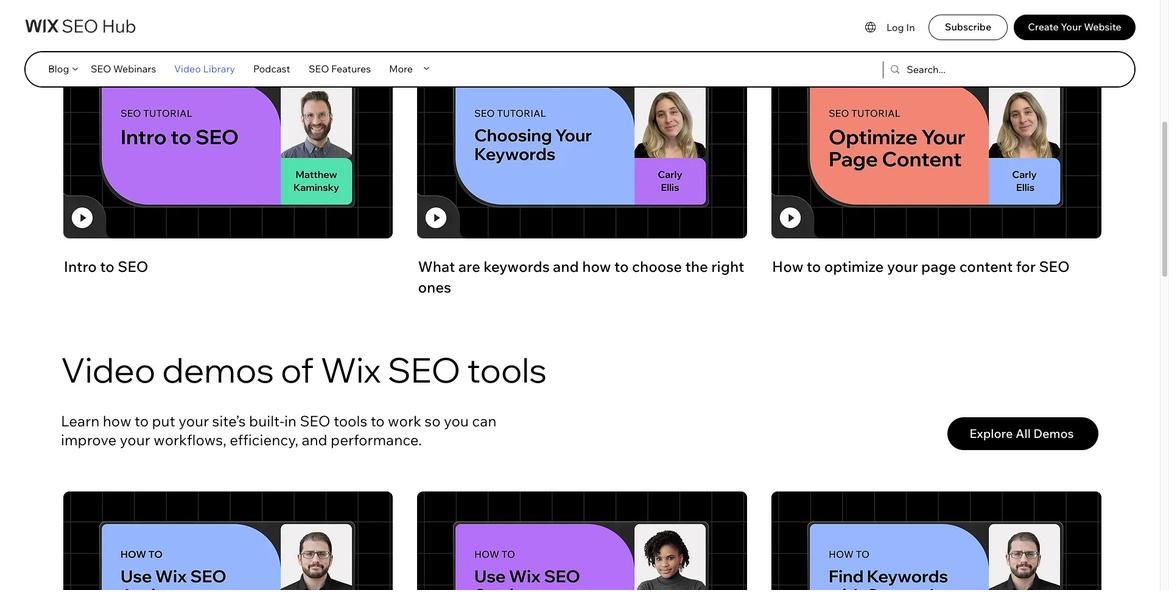 Task type: vqa. For each thing, say whether or not it's contained in the screenshot.
'WEBINAR' within the Join the design journey: Witness the pros in action list item
no



Task type: describe. For each thing, give the bounding box(es) containing it.
site's
[[212, 412, 246, 431]]

Search... search field
[[907, 56, 1006, 83]]

3 list item from the left
[[772, 492, 1103, 591]]

2 list from the top
[[63, 492, 1103, 591]]

page
[[922, 258, 957, 276]]

webinars
[[113, 63, 156, 75]]

how to use wix seo assistant image
[[63, 492, 393, 591]]

what are keywords and how to choose the right ones list item
[[418, 50, 748, 298]]

list containing intro to seo
[[63, 50, 1103, 298]]

efficiency,
[[230, 431, 299, 450]]

how inside 'what are keywords and how to choose the right ones'
[[583, 258, 611, 276]]

how to optimize your page content for seo image
[[772, 51, 1102, 239]]

keywords
[[484, 258, 550, 276]]

intro
[[64, 258, 97, 276]]

to left put
[[135, 412, 149, 431]]

to inside 'what are keywords and how to choose the right ones'
[[615, 258, 629, 276]]

website
[[1085, 21, 1122, 33]]

seo inside 'seo features' link
[[309, 63, 329, 75]]

video library
[[174, 63, 235, 75]]

performance.
[[331, 431, 422, 450]]

1 vertical spatial your
[[179, 412, 209, 431]]

blog
[[48, 63, 69, 75]]

workflows,
[[154, 431, 227, 450]]

put
[[152, 412, 175, 431]]

video for video demos of wix seo tools
[[61, 349, 156, 391]]

learn how to put your site's built-in seo tools to work so you can improve your workflows, efficiency, and performance.
[[61, 412, 497, 450]]

tools inside 'learn how to put your site's built-in seo tools to work so you can improve your workflows, efficiency, and performance.'
[[334, 412, 368, 431]]

wix
[[321, 349, 381, 391]]

and inside 'learn how to put your site's built-in seo tools to work so you can improve your workflows, efficiency, and performance.'
[[302, 431, 328, 450]]

right
[[712, 258, 745, 276]]

and inside 'what are keywords and how to choose the right ones'
[[553, 258, 579, 276]]

seo inside 'learn how to put your site's built-in seo tools to work so you can improve your workflows, efficiency, and performance.'
[[300, 412, 331, 431]]

what
[[418, 258, 455, 276]]

so
[[425, 412, 441, 431]]

work
[[388, 412, 422, 431]]

create
[[1028, 21, 1059, 33]]

create your website link
[[1014, 15, 1136, 40]]

what are keywords and how to choose the right ones link
[[418, 257, 748, 298]]

how to use wix seo settings image
[[418, 492, 748, 591]]

video library link
[[165, 57, 244, 81]]

1 list item from the left
[[63, 492, 394, 591]]

the
[[686, 258, 709, 276]]

demos
[[1034, 427, 1074, 442]]

log
[[887, 21, 905, 34]]

log in link
[[887, 15, 923, 40]]

video for video library
[[174, 63, 201, 75]]

intro to seo list item
[[63, 50, 394, 298]]

what are keywords and how to choose the right ones
[[418, 258, 748, 297]]

video demos of wix seo tools
[[61, 349, 554, 391]]



Task type: locate. For each thing, give the bounding box(es) containing it.
0 horizontal spatial your
[[120, 431, 150, 450]]

seo inside how to optimize your page content for seo "link"
[[1040, 258, 1070, 276]]

0 horizontal spatial list item
[[63, 492, 394, 591]]

seo inside seo webinars link
[[91, 63, 111, 75]]

and
[[553, 258, 579, 276], [302, 431, 328, 450]]

tools up performance. at the bottom left
[[334, 412, 368, 431]]

library
[[203, 63, 235, 75]]

seo inside intro to seo link
[[118, 258, 148, 276]]

how to optimize your page content for seo link
[[773, 257, 1103, 278]]

0 vertical spatial tools
[[467, 349, 547, 391]]

None search field
[[884, 56, 1032, 83]]

seo webinars
[[91, 63, 156, 75]]

seo left webinars
[[91, 63, 111, 75]]

optimize
[[825, 258, 884, 276]]

what are keywords and how to choose the right ones image
[[418, 51, 748, 239]]

how left choose at the right top
[[583, 258, 611, 276]]

seo
[[91, 63, 111, 75], [309, 63, 329, 75], [118, 258, 148, 276], [1040, 258, 1070, 276], [388, 349, 461, 391], [300, 412, 331, 431]]

seo features
[[309, 63, 371, 75]]

1 horizontal spatial how
[[583, 258, 611, 276]]

intro to seo image
[[63, 51, 393, 239]]

1 vertical spatial and
[[302, 431, 328, 450]]

intro to seo link
[[64, 257, 394, 278]]

1 horizontal spatial tools
[[467, 349, 547, 391]]

how
[[773, 258, 804, 276]]

2 vertical spatial your
[[120, 431, 150, 450]]

seo up so
[[388, 349, 461, 391]]

1 vertical spatial tools
[[334, 412, 368, 431]]

and right efficiency,
[[302, 431, 328, 450]]

create your website
[[1028, 21, 1122, 33]]

how
[[583, 258, 611, 276], [103, 412, 131, 431]]

your right improve
[[120, 431, 150, 450]]

your inside "link"
[[888, 258, 919, 276]]

log in
[[887, 21, 915, 34]]

0 vertical spatial list
[[63, 50, 1103, 298]]

0 horizontal spatial video
[[61, 349, 156, 391]]

improve
[[61, 431, 117, 450]]

2 horizontal spatial list item
[[772, 492, 1103, 591]]

1 horizontal spatial list item
[[418, 492, 748, 591]]

video up the learn
[[61, 349, 156, 391]]

0 horizontal spatial how
[[103, 412, 131, 431]]

podcast
[[253, 63, 290, 75]]

content
[[960, 258, 1013, 276]]

in
[[284, 412, 297, 431]]

of
[[281, 349, 314, 391]]

to
[[100, 258, 114, 276], [615, 258, 629, 276], [807, 258, 821, 276], [135, 412, 149, 431], [371, 412, 385, 431]]

in
[[907, 21, 915, 34]]

can
[[472, 412, 497, 431]]

all
[[1016, 427, 1031, 442]]

to inside "link"
[[807, 258, 821, 276]]

to right intro
[[100, 258, 114, 276]]

how to optimize your page content for seo
[[773, 258, 1070, 276]]

0 horizontal spatial and
[[302, 431, 328, 450]]

video
[[174, 63, 201, 75], [61, 349, 156, 391]]

how inside 'learn how to put your site's built-in seo tools to work so you can improve your workflows, efficiency, and performance.'
[[103, 412, 131, 431]]

0 vertical spatial video
[[174, 63, 201, 75]]

your
[[1062, 21, 1082, 33]]

1 horizontal spatial video
[[174, 63, 201, 75]]

video left "library"
[[174, 63, 201, 75]]

list item
[[63, 492, 394, 591], [418, 492, 748, 591], [772, 492, 1103, 591]]

more
[[389, 63, 413, 75]]

you
[[444, 412, 469, 431]]

your up workflows,
[[179, 412, 209, 431]]

are
[[459, 258, 481, 276]]

your left page
[[888, 258, 919, 276]]

how to find keywords with semrush image
[[772, 492, 1102, 591]]

to left choose at the right top
[[615, 258, 629, 276]]

seo webinars link
[[82, 57, 165, 81]]

features
[[331, 63, 371, 75]]

how to optimize your page content for seo list item
[[772, 50, 1103, 298]]

seo right intro
[[118, 258, 148, 276]]

subscribe link
[[929, 15, 1008, 40]]

1 vertical spatial how
[[103, 412, 131, 431]]

tools
[[467, 349, 547, 391], [334, 412, 368, 431]]

podcast link
[[244, 57, 300, 81]]

0 horizontal spatial tools
[[334, 412, 368, 431]]

choose
[[632, 258, 682, 276]]

explore all demos
[[970, 427, 1074, 442]]

1 horizontal spatial and
[[553, 258, 579, 276]]

0 vertical spatial your
[[888, 258, 919, 276]]

seo left features
[[309, 63, 329, 75]]

your
[[888, 258, 919, 276], [179, 412, 209, 431], [120, 431, 150, 450]]

to right how
[[807, 258, 821, 276]]

2 list item from the left
[[418, 492, 748, 591]]

built-
[[249, 412, 284, 431]]

explore all demos link
[[948, 418, 1099, 451]]

how up improve
[[103, 412, 131, 431]]

for
[[1017, 258, 1036, 276]]

explore
[[970, 427, 1014, 442]]

seo features link
[[300, 57, 380, 81]]

1 vertical spatial video
[[61, 349, 156, 391]]

learn
[[61, 412, 99, 431]]

to up performance. at the bottom left
[[371, 412, 385, 431]]

intro to seo
[[64, 258, 148, 276]]

demos
[[162, 349, 274, 391]]

1 vertical spatial list
[[63, 492, 1103, 591]]

seo right the 'for'
[[1040, 258, 1070, 276]]

1 list from the top
[[63, 50, 1103, 298]]

ones
[[418, 278, 451, 297]]

0 vertical spatial how
[[583, 258, 611, 276]]

subscribe
[[945, 21, 992, 33]]

and right 'keywords'
[[553, 258, 579, 276]]

tools up can on the left of page
[[467, 349, 547, 391]]

0 vertical spatial and
[[553, 258, 579, 276]]

seo right in
[[300, 412, 331, 431]]

1 horizontal spatial your
[[179, 412, 209, 431]]

2 horizontal spatial your
[[888, 258, 919, 276]]

list
[[63, 50, 1103, 298], [63, 492, 1103, 591]]



